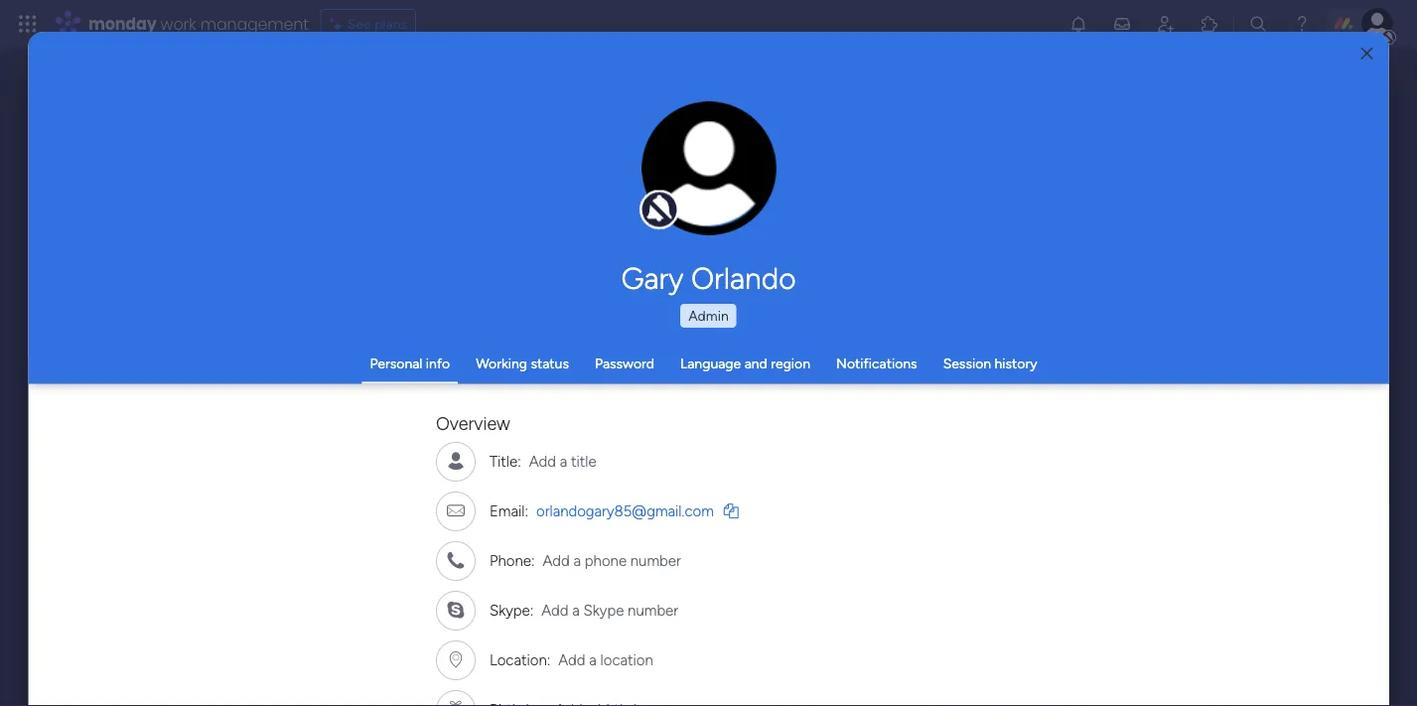 Task type: vqa. For each thing, say whether or not it's contained in the screenshot.
'Add' within the ADD WIDGET "popup button"
no



Task type: describe. For each thing, give the bounding box(es) containing it.
select product image
[[18, 14, 38, 34]]

see plans
[[347, 15, 407, 32]]

orlandogary85@gmail.com
[[536, 502, 714, 520]]

and
[[745, 355, 768, 372]]

session history link
[[943, 355, 1038, 372]]

language and region link
[[680, 355, 811, 372]]

phone: add a phone number
[[489, 551, 681, 569]]

picture
[[689, 196, 730, 212]]

inbox image
[[1113, 14, 1133, 34]]

see
[[347, 15, 371, 32]]

personal info link
[[370, 355, 450, 372]]

gary orlando image
[[1362, 8, 1394, 40]]

add for add a skype number
[[541, 601, 568, 619]]

add for add a title
[[529, 452, 556, 470]]

title
[[571, 452, 596, 470]]

working
[[476, 355, 528, 372]]

monday
[[88, 12, 157, 35]]

history
[[995, 355, 1038, 372]]

change profile picture
[[667, 179, 751, 212]]

gary orlando dialog
[[28, 32, 1389, 706]]

location: add a location
[[489, 651, 653, 669]]

language and region
[[680, 355, 811, 372]]

search everything image
[[1249, 14, 1269, 34]]

a for skype
[[572, 601, 580, 619]]

monday work management
[[88, 12, 309, 35]]

close image
[[1361, 46, 1373, 61]]

change profile picture button
[[642, 101, 777, 236]]

session history
[[943, 355, 1038, 372]]

help image
[[1293, 14, 1312, 34]]

profile
[[715, 179, 751, 195]]

a for location
[[589, 651, 596, 669]]

a for title
[[560, 452, 567, 470]]

personal info
[[370, 355, 450, 372]]

language
[[680, 355, 741, 372]]

invite members image
[[1156, 14, 1176, 34]]

password
[[595, 355, 655, 372]]

management
[[200, 12, 309, 35]]

see plans button
[[321, 9, 416, 39]]



Task type: locate. For each thing, give the bounding box(es) containing it.
notifications link
[[837, 355, 918, 372]]

phone:
[[489, 551, 535, 569]]

title: add a title
[[489, 452, 596, 470]]

number
[[630, 551, 681, 569], [628, 601, 678, 619]]

a left 'phone'
[[573, 551, 581, 569]]

add right "phone:"
[[542, 551, 570, 569]]

info
[[426, 355, 450, 372]]

add for add a phone number
[[542, 551, 570, 569]]

gary orlando
[[621, 260, 796, 296]]

number right "skype"
[[628, 601, 678, 619]]

location
[[600, 651, 653, 669]]

a left "skype"
[[572, 601, 580, 619]]

location:
[[489, 651, 550, 669]]

number for phone: add a phone number
[[630, 551, 681, 569]]

working status link
[[476, 355, 569, 372]]

number for skype: add a skype number
[[628, 601, 678, 619]]

copied! image
[[724, 503, 739, 518]]

skype: add a skype number
[[489, 601, 678, 619]]

status
[[531, 355, 569, 372]]

add
[[529, 452, 556, 470], [542, 551, 570, 569], [541, 601, 568, 619], [558, 651, 585, 669]]

overview
[[436, 413, 510, 434]]

add down skype: add a skype number
[[558, 651, 585, 669]]

a for phone
[[573, 551, 581, 569]]

orlando
[[691, 260, 796, 296]]

apps image
[[1200, 14, 1220, 34]]

skype:
[[489, 601, 533, 619]]

title:
[[489, 452, 521, 470]]

a left location
[[589, 651, 596, 669]]

change
[[667, 179, 712, 195]]

notifications image
[[1069, 14, 1089, 34]]

region
[[771, 355, 811, 372]]

number right 'phone'
[[630, 551, 681, 569]]

session
[[943, 355, 992, 372]]

personal
[[370, 355, 423, 372]]

add for add a location
[[558, 651, 585, 669]]

plans
[[375, 15, 407, 32]]

gary
[[621, 260, 684, 296]]

working status
[[476, 355, 569, 372]]

phone
[[585, 551, 626, 569]]

admin
[[689, 307, 729, 324]]

add right skype:
[[541, 601, 568, 619]]

work
[[161, 12, 196, 35]]

0 vertical spatial number
[[630, 551, 681, 569]]

password link
[[595, 355, 655, 372]]

a left title
[[560, 452, 567, 470]]

1 vertical spatial number
[[628, 601, 678, 619]]

add right 'title:'
[[529, 452, 556, 470]]

notifications
[[837, 355, 918, 372]]

skype
[[583, 601, 624, 619]]

a
[[560, 452, 567, 470], [573, 551, 581, 569], [572, 601, 580, 619], [589, 651, 596, 669]]

email:
[[489, 502, 528, 520]]

gary orlando button
[[436, 260, 982, 296]]



